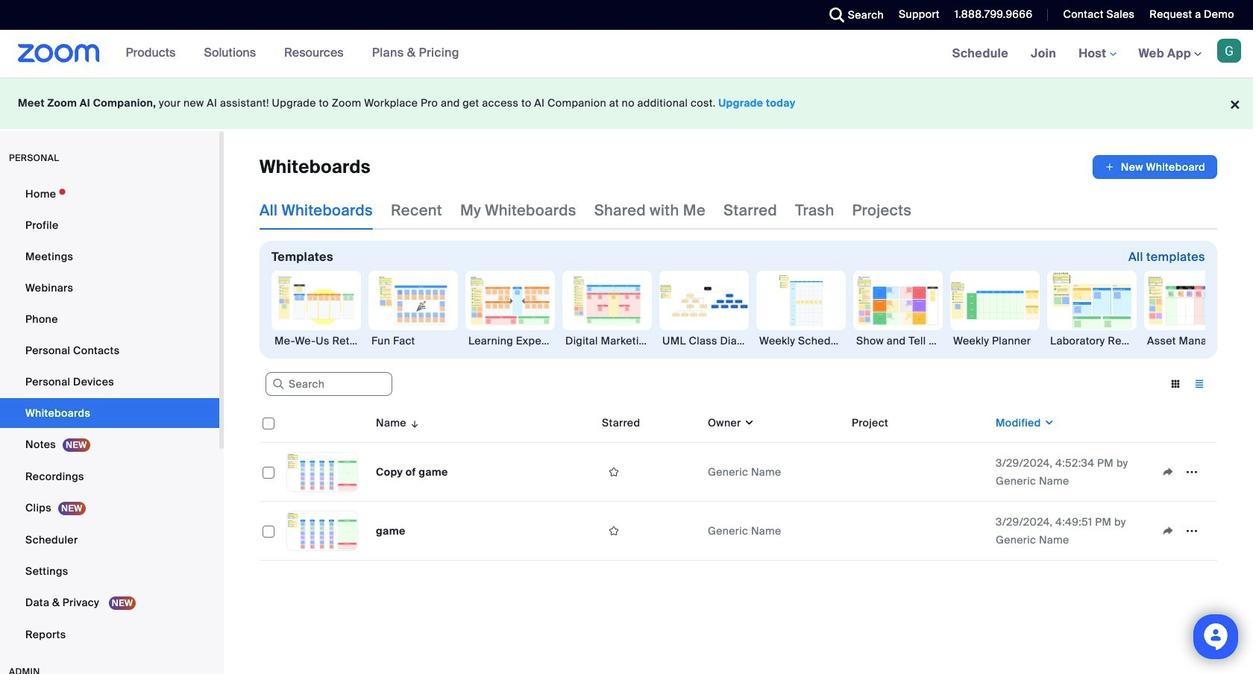 Task type: locate. For each thing, give the bounding box(es) containing it.
0 vertical spatial share image
[[1157, 466, 1181, 479]]

learning experience canvas element
[[466, 334, 555, 349]]

1 cell from the top
[[846, 443, 990, 502]]

footer
[[0, 78, 1254, 129]]

banner
[[0, 30, 1254, 78]]

cell
[[846, 443, 990, 502], [846, 502, 990, 561]]

2 cell from the top
[[846, 502, 990, 561]]

thumbnail of game image
[[287, 512, 357, 551]]

game element
[[376, 525, 406, 538]]

cell for share icon corresponding to more options for copy of game image at bottom right
[[846, 443, 990, 502]]

me-we-us retrospective element
[[272, 334, 361, 349]]

down image
[[1042, 416, 1055, 431]]

weekly planner element
[[951, 334, 1040, 349]]

1 share image from the top
[[1157, 466, 1181, 479]]

share image
[[1157, 466, 1181, 479], [1157, 525, 1181, 538]]

digital marketing canvas element
[[563, 334, 652, 349]]

2 share image from the top
[[1157, 525, 1181, 538]]

share image down more options for copy of game image at bottom right
[[1157, 525, 1181, 538]]

Search text field
[[266, 373, 393, 396]]

arrow down image
[[407, 414, 420, 432]]

profile picture image
[[1218, 39, 1242, 63]]

application
[[1093, 155, 1218, 179], [260, 404, 1218, 561], [602, 461, 696, 484], [1157, 461, 1212, 484], [602, 520, 696, 543], [1157, 520, 1212, 543]]

share image for more options for copy of game image at bottom right
[[1157, 466, 1181, 479]]

share image up the more options for game image
[[1157, 466, 1181, 479]]

zoom logo image
[[18, 44, 100, 63]]

more options for copy of game image
[[1181, 466, 1205, 479]]

laboratory report element
[[1048, 334, 1137, 349]]

product information navigation
[[115, 30, 471, 78]]

meetings navigation
[[942, 30, 1254, 78]]

1 vertical spatial share image
[[1157, 525, 1181, 538]]

more options for game image
[[1181, 525, 1205, 538]]



Task type: vqa. For each thing, say whether or not it's contained in the screenshot.
down icon
yes



Task type: describe. For each thing, give the bounding box(es) containing it.
list mode, selected image
[[1188, 378, 1212, 391]]

show and tell with a twist element
[[854, 334, 943, 349]]

grid mode, not selected image
[[1164, 378, 1188, 391]]

fun fact element
[[369, 334, 458, 349]]

personal menu menu
[[0, 179, 219, 652]]

cell for the more options for game image share icon
[[846, 502, 990, 561]]

weekly schedule element
[[757, 334, 846, 349]]

asset management element
[[1145, 334, 1234, 349]]

share image for the more options for game image
[[1157, 525, 1181, 538]]

add image
[[1105, 160, 1116, 175]]

copy of game element
[[376, 466, 448, 479]]

thumbnail of copy of game image
[[287, 453, 357, 492]]

tabs of all whiteboard page tab list
[[260, 191, 912, 230]]

uml class diagram element
[[660, 334, 749, 349]]



